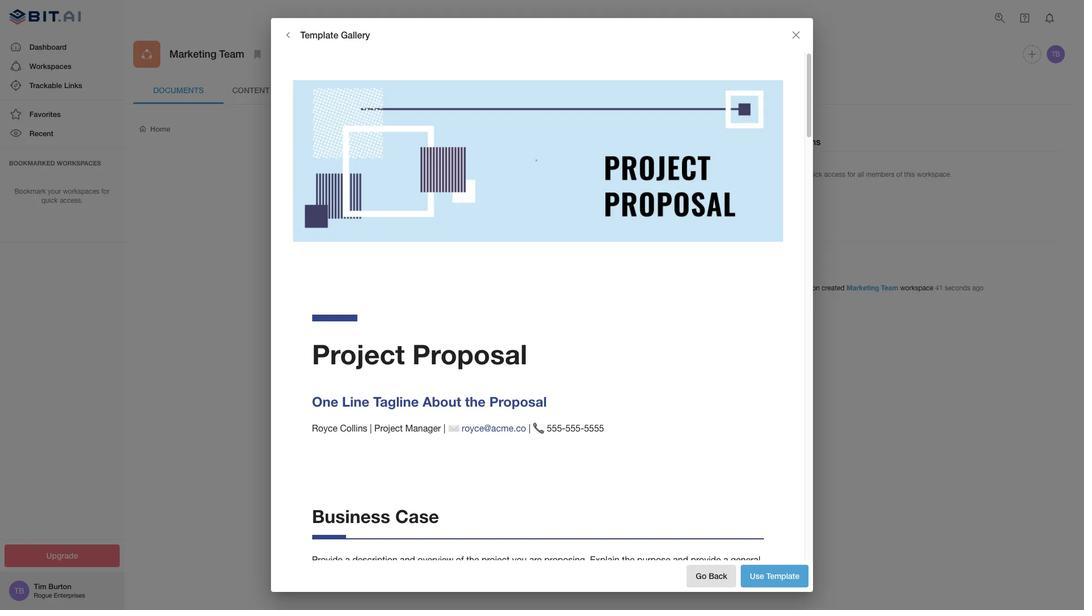 Task type: describe. For each thing, give the bounding box(es) containing it.
use template button
[[741, 565, 809, 588]]

tim for marketing
[[787, 284, 798, 292]]

line
[[342, 394, 370, 410]]

✉️
[[448, 423, 460, 434]]

generally,
[[523, 570, 563, 580]]

workspace. inside the any documents or folders created in this workspace will be visible to you or to anyone added to this workspace.
[[461, 385, 502, 394]]

1 vertical spatial insights
[[767, 225, 799, 236]]

1 horizontal spatial marketing
[[847, 284, 880, 292]]

royce@acme.co
[[462, 423, 527, 434]]

designed
[[714, 570, 751, 580]]

marketing team
[[170, 48, 245, 60]]

workspaces
[[29, 61, 71, 71]]

go back
[[696, 571, 728, 581]]

pinned
[[767, 136, 796, 147]]

problem
[[618, 570, 652, 580]]

workspaces
[[63, 187, 100, 195]]

you don't have any documents.
[[378, 352, 509, 363]]

working
[[447, 585, 479, 595]]

you
[[378, 352, 393, 363]]

1 vertical spatial proposal
[[490, 394, 547, 410]]

workspaces button
[[0, 56, 124, 76]]

bookmarked
[[9, 159, 55, 166]]

dashboard
[[29, 42, 67, 51]]

marketing team link
[[847, 284, 899, 292]]

1 is from the left
[[479, 570, 485, 580]]

members
[[867, 171, 895, 179]]

1 vertical spatial this
[[436, 374, 448, 383]]

2 | from the left
[[444, 423, 446, 434]]

why
[[414, 570, 431, 580]]

tagline
[[374, 394, 419, 410]]

trackable links button
[[0, 76, 124, 95]]

2 vertical spatial this
[[446, 385, 459, 394]]

royce collins | project manager | ✉️ royce@acme.co | 📞 555-555-5555
[[312, 423, 605, 434]]

insights link
[[314, 77, 405, 104]]

created inside tim burton created marketing team workspace 41 seconds ago
[[822, 284, 845, 292]]

provide a description and overview of the project you are proposing. explain the purpose and provide a general level of justification as to why the project is needed. generally, describe the problem your project is designed to address and the rationale behind working on it.
[[312, 555, 764, 595]]

anyone
[[384, 385, 410, 394]]

rationale
[[380, 585, 415, 595]]

tb button
[[1046, 44, 1067, 65]]

purpose
[[638, 555, 671, 565]]

general
[[731, 555, 761, 565]]

gallery
[[341, 29, 370, 40]]

content library link
[[224, 77, 314, 104]]

you inside provide a description and overview of the project you are proposing. explain the purpose and provide a general level of justification as to why the project is needed. generally, describe the problem your project is designed to address and the rationale behind working on it.
[[512, 555, 527, 565]]

1 a from the left
[[345, 555, 350, 565]]

documents link
[[133, 77, 224, 104]]

use
[[750, 571, 765, 581]]

level
[[312, 570, 330, 580]]

back
[[709, 571, 728, 581]]

rogue
[[34, 592, 52, 599]]

description
[[353, 555, 398, 565]]

template inside use template button
[[767, 571, 800, 581]]

content
[[232, 85, 270, 95]]

1 horizontal spatial for
[[797, 171, 805, 179]]

proposing.
[[545, 555, 588, 565]]

0 vertical spatial quick
[[807, 171, 823, 179]]

2 vertical spatial of
[[333, 570, 341, 580]]

ago
[[973, 284, 985, 292]]

will
[[492, 374, 503, 383]]

create new button
[[688, 118, 749, 140]]

bookmarked workspaces
[[9, 159, 101, 166]]

it.
[[495, 585, 502, 595]]

pinned items
[[767, 136, 821, 147]]

0 horizontal spatial template
[[301, 29, 339, 40]]

the up problem
[[623, 555, 635, 565]]

provide
[[312, 555, 343, 565]]

for inside bookmark your workspaces for quick access.
[[101, 187, 110, 195]]

the up working on the bottom
[[467, 555, 480, 565]]

create
[[697, 124, 721, 133]]

upgrade button
[[5, 544, 120, 567]]

tim for enterprises
[[34, 582, 46, 591]]

0 vertical spatial project
[[312, 338, 405, 370]]

the down justification
[[365, 585, 378, 595]]

address
[[312, 585, 345, 595]]

tim burton rogue enterprises
[[34, 582, 85, 599]]

access
[[825, 171, 846, 179]]

bookmark image
[[251, 47, 264, 61]]

go
[[696, 571, 707, 581]]

case
[[396, 506, 439, 527]]

upgrade
[[46, 551, 78, 560]]

created inside the any documents or folders created in this workspace will be visible to you or to anyone added to this workspace.
[[399, 374, 425, 383]]

explain
[[591, 555, 620, 565]]

overview
[[418, 555, 454, 565]]

1 horizontal spatial project
[[482, 555, 510, 565]]

favorites
[[29, 110, 61, 119]]

pin
[[767, 171, 776, 179]]

any
[[305, 374, 319, 383]]

project proposal
[[312, 338, 528, 370]]

use template
[[750, 571, 800, 581]]

home
[[150, 124, 170, 133]]

insights inside 'link'
[[341, 85, 378, 95]]

new
[[723, 124, 740, 133]]

your inside provide a description and overview of the project you are proposing. explain the purpose and provide a general level of justification as to why the project is needed. generally, describe the problem your project is designed to address and the rationale behind working on it.
[[654, 570, 672, 580]]

about
[[423, 394, 462, 410]]

manager
[[406, 423, 441, 434]]

burton for enterprises
[[48, 582, 71, 591]]

5555
[[585, 423, 605, 434]]

1 vertical spatial tb
[[14, 587, 24, 596]]

documents.
[[459, 352, 509, 363]]

1 horizontal spatial and
[[400, 555, 416, 565]]



Task type: vqa. For each thing, say whether or not it's contained in the screenshot.
📞
yes



Task type: locate. For each thing, give the bounding box(es) containing it.
your inside bookmark your workspaces for quick access.
[[48, 187, 61, 195]]

1 vertical spatial project
[[375, 423, 403, 434]]

0 vertical spatial workspace.
[[918, 171, 953, 179]]

0 horizontal spatial or
[[363, 374, 370, 383]]

1 horizontal spatial insights
[[767, 225, 799, 236]]

needed.
[[488, 570, 521, 580]]

bookmark
[[15, 187, 46, 195]]

items
[[778, 171, 795, 179]]

2 or from the left
[[565, 374, 572, 383]]

the
[[465, 394, 486, 410], [467, 555, 480, 565], [623, 555, 635, 565], [433, 570, 446, 580], [603, 570, 616, 580], [365, 585, 378, 595]]

team left 41
[[882, 284, 899, 292]]

0 horizontal spatial your
[[48, 187, 61, 195]]

555-
[[547, 423, 566, 434], [566, 423, 585, 434]]

2 a from the left
[[724, 555, 729, 565]]

1 vertical spatial workspace
[[451, 374, 489, 383]]

1 horizontal spatial is
[[705, 570, 711, 580]]

2 horizontal spatial and
[[674, 555, 689, 565]]

your down purpose
[[654, 570, 672, 580]]

burton
[[800, 284, 821, 292], [48, 582, 71, 591]]

insights down "items"
[[767, 225, 799, 236]]

1 vertical spatial created
[[399, 374, 425, 383]]

recent button
[[0, 124, 124, 143]]

of right members
[[897, 171, 903, 179]]

be
[[505, 374, 514, 383]]

describe
[[566, 570, 600, 580]]

1 vertical spatial quick
[[41, 197, 58, 205]]

your up the access.
[[48, 187, 61, 195]]

the down explain
[[603, 570, 616, 580]]

📞
[[534, 423, 545, 434]]

1 vertical spatial marketing
[[847, 284, 880, 292]]

0 horizontal spatial workspace.
[[461, 385, 502, 394]]

proposal up will
[[413, 338, 528, 370]]

1 horizontal spatial you
[[550, 374, 563, 383]]

any
[[442, 352, 457, 363]]

created
[[822, 284, 845, 292], [399, 374, 425, 383]]

provide
[[691, 555, 722, 565]]

0 horizontal spatial insights
[[341, 85, 378, 95]]

as
[[392, 570, 401, 580]]

1 555- from the left
[[547, 423, 566, 434]]

1 horizontal spatial a
[[724, 555, 729, 565]]

royce@acme.co link
[[462, 423, 527, 434]]

added
[[412, 385, 435, 394]]

0 vertical spatial your
[[48, 187, 61, 195]]

access.
[[60, 197, 83, 205]]

you
[[550, 374, 563, 383], [512, 555, 527, 565]]

0 vertical spatial created
[[822, 284, 845, 292]]

one line tagline about the proposal
[[312, 394, 547, 410]]

for right workspaces
[[101, 187, 110, 195]]

0 vertical spatial this
[[905, 171, 916, 179]]

project proposal dialog
[[271, 18, 814, 610]]

quick
[[807, 171, 823, 179], [41, 197, 58, 205]]

learn more link
[[413, 396, 473, 419]]

1 vertical spatial your
[[654, 570, 672, 580]]

3 | from the left
[[529, 423, 531, 434]]

you inside the any documents or folders created in this workspace will be visible to you or to anyone added to this workspace.
[[550, 374, 563, 383]]

links
[[64, 81, 82, 90]]

a
[[345, 555, 350, 565], [724, 555, 729, 565]]

0 horizontal spatial project
[[448, 570, 476, 580]]

1 vertical spatial tim
[[34, 582, 46, 591]]

content library
[[232, 85, 306, 95]]

1 horizontal spatial of
[[456, 555, 464, 565]]

and up as
[[400, 555, 416, 565]]

is down provide at right
[[705, 570, 711, 580]]

this right members
[[905, 171, 916, 179]]

home link
[[138, 124, 170, 134]]

proposal down visible
[[490, 394, 547, 410]]

0 vertical spatial team
[[219, 48, 245, 60]]

behind
[[417, 585, 445, 595]]

tim
[[787, 284, 798, 292], [34, 582, 46, 591]]

template right use
[[767, 571, 800, 581]]

burton inside tim burton created marketing team workspace 41 seconds ago
[[800, 284, 821, 292]]

your
[[48, 187, 61, 195], [654, 570, 672, 580]]

workspace. down will
[[461, 385, 502, 394]]

0 horizontal spatial workspace
[[451, 374, 489, 383]]

1 horizontal spatial workspace.
[[918, 171, 953, 179]]

documents
[[321, 374, 361, 383]]

created up added
[[399, 374, 425, 383]]

1 vertical spatial workspace.
[[461, 385, 502, 394]]

1 vertical spatial burton
[[48, 582, 71, 591]]

0 horizontal spatial and
[[347, 585, 362, 595]]

| right collins
[[370, 423, 372, 434]]

and
[[400, 555, 416, 565], [674, 555, 689, 565], [347, 585, 362, 595]]

0 vertical spatial you
[[550, 374, 563, 383]]

or
[[363, 374, 370, 383], [565, 374, 572, 383]]

learn
[[422, 402, 443, 411]]

1 vertical spatial template
[[767, 571, 800, 581]]

tb
[[1052, 50, 1061, 58], [14, 587, 24, 596]]

0 horizontal spatial created
[[399, 374, 425, 383]]

settings link
[[405, 77, 495, 104]]

business case
[[312, 506, 439, 527]]

is up the on
[[479, 570, 485, 580]]

0 horizontal spatial tb
[[14, 587, 24, 596]]

1 horizontal spatial or
[[565, 374, 572, 383]]

tab list
[[133, 77, 1067, 104]]

workspace down documents.
[[451, 374, 489, 383]]

0 horizontal spatial a
[[345, 555, 350, 565]]

for right "items"
[[797, 171, 805, 179]]

insights
[[341, 85, 378, 95], [767, 225, 799, 236]]

folders
[[372, 374, 396, 383]]

0 vertical spatial workspace
[[901, 284, 934, 292]]

1 horizontal spatial your
[[654, 570, 672, 580]]

favorites button
[[0, 105, 124, 124]]

workspace inside the any documents or folders created in this workspace will be visible to you or to anyone added to this workspace.
[[451, 374, 489, 383]]

0 horizontal spatial you
[[512, 555, 527, 565]]

0 horizontal spatial tim
[[34, 582, 46, 591]]

workspace. right members
[[918, 171, 953, 179]]

trackable
[[29, 81, 62, 90]]

0 horizontal spatial burton
[[48, 582, 71, 591]]

or left folders
[[363, 374, 370, 383]]

you left are
[[512, 555, 527, 565]]

1 horizontal spatial tb
[[1052, 50, 1061, 58]]

1 horizontal spatial |
[[444, 423, 446, 434]]

0 horizontal spatial quick
[[41, 197, 58, 205]]

project down tagline
[[375, 423, 403, 434]]

of right level
[[333, 570, 341, 580]]

team
[[219, 48, 245, 60], [882, 284, 899, 292]]

project up working on the bottom
[[448, 570, 476, 580]]

0 vertical spatial insights
[[341, 85, 378, 95]]

created left marketing team link at right
[[822, 284, 845, 292]]

quick down bookmark
[[41, 197, 58, 205]]

trackable links
[[29, 81, 82, 90]]

tim inside tim burton created marketing team workspace 41 seconds ago
[[787, 284, 798, 292]]

| left 📞
[[529, 423, 531, 434]]

justification
[[343, 570, 389, 580]]

0 vertical spatial of
[[897, 171, 903, 179]]

2 is from the left
[[705, 570, 711, 580]]

workspace
[[901, 284, 934, 292], [451, 374, 489, 383]]

team left bookmark icon
[[219, 48, 245, 60]]

seconds
[[945, 284, 971, 292]]

1 or from the left
[[363, 374, 370, 383]]

0 vertical spatial proposal
[[413, 338, 528, 370]]

a right provide
[[345, 555, 350, 565]]

quick inside bookmark your workspaces for quick access.
[[41, 197, 58, 205]]

the down overview
[[433, 570, 446, 580]]

|
[[370, 423, 372, 434], [444, 423, 446, 434], [529, 423, 531, 434]]

workspace left 41
[[901, 284, 934, 292]]

1 horizontal spatial quick
[[807, 171, 823, 179]]

this up more
[[446, 385, 459, 394]]

or right visible
[[565, 374, 572, 383]]

items
[[798, 136, 821, 147]]

tim inside tim burton rogue enterprises
[[34, 582, 46, 591]]

workspaces
[[57, 159, 101, 166]]

burton inside tim burton rogue enterprises
[[48, 582, 71, 591]]

template gallery
[[301, 29, 370, 40]]

a up designed at the right bottom of the page
[[724, 555, 729, 565]]

collins
[[340, 423, 368, 434]]

2 horizontal spatial of
[[897, 171, 903, 179]]

1 horizontal spatial created
[[822, 284, 845, 292]]

royce
[[312, 423, 338, 434]]

1 horizontal spatial tim
[[787, 284, 798, 292]]

create new
[[697, 124, 740, 133]]

1 horizontal spatial template
[[767, 571, 800, 581]]

1 | from the left
[[370, 423, 372, 434]]

2 horizontal spatial |
[[529, 423, 531, 434]]

0 horizontal spatial for
[[101, 187, 110, 195]]

you right visible
[[550, 374, 563, 383]]

project down provide at right
[[674, 570, 702, 580]]

enterprises
[[54, 592, 85, 599]]

to
[[540, 374, 547, 383], [574, 374, 581, 383], [437, 385, 444, 394], [404, 570, 412, 580], [753, 570, 762, 580]]

1 horizontal spatial workspace
[[901, 284, 934, 292]]

0 vertical spatial tim
[[787, 284, 798, 292]]

visible
[[516, 374, 538, 383]]

0 horizontal spatial of
[[333, 570, 341, 580]]

workspace inside tim burton created marketing team workspace 41 seconds ago
[[901, 284, 934, 292]]

bookmark your workspaces for quick access.
[[15, 187, 110, 205]]

one
[[312, 394, 339, 410]]

0 vertical spatial burton
[[800, 284, 821, 292]]

| left ✉️
[[444, 423, 446, 434]]

0 vertical spatial template
[[301, 29, 339, 40]]

workspace.
[[918, 171, 953, 179], [461, 385, 502, 394]]

project up the needed.
[[482, 555, 510, 565]]

1 horizontal spatial team
[[882, 284, 899, 292]]

have
[[420, 352, 440, 363]]

and left provide at right
[[674, 555, 689, 565]]

0 vertical spatial marketing
[[170, 48, 217, 60]]

2 555- from the left
[[566, 423, 585, 434]]

0 horizontal spatial is
[[479, 570, 485, 580]]

0 horizontal spatial marketing
[[170, 48, 217, 60]]

and down justification
[[347, 585, 362, 595]]

0 horizontal spatial |
[[370, 423, 372, 434]]

2 horizontal spatial project
[[674, 570, 702, 580]]

this right in
[[436, 374, 448, 383]]

the right more
[[465, 394, 486, 410]]

tab list containing documents
[[133, 77, 1067, 104]]

for left all
[[848, 171, 856, 179]]

0 horizontal spatial team
[[219, 48, 245, 60]]

insights down gallery
[[341, 85, 378, 95]]

template left gallery
[[301, 29, 339, 40]]

template
[[301, 29, 339, 40], [767, 571, 800, 581]]

on
[[482, 585, 492, 595]]

quick left access
[[807, 171, 823, 179]]

project up documents
[[312, 338, 405, 370]]

1 horizontal spatial burton
[[800, 284, 821, 292]]

2 horizontal spatial for
[[848, 171, 856, 179]]

dashboard button
[[0, 37, 124, 56]]

1 vertical spatial of
[[456, 555, 464, 565]]

this
[[905, 171, 916, 179], [436, 374, 448, 383], [446, 385, 459, 394]]

go back button
[[687, 565, 737, 588]]

more
[[445, 402, 464, 411]]

burton for marketing
[[800, 284, 821, 292]]

0 vertical spatial tb
[[1052, 50, 1061, 58]]

1 vertical spatial team
[[882, 284, 899, 292]]

don't
[[396, 352, 417, 363]]

tb inside button
[[1052, 50, 1061, 58]]

of right overview
[[456, 555, 464, 565]]

business
[[312, 506, 391, 527]]

1 vertical spatial you
[[512, 555, 527, 565]]



